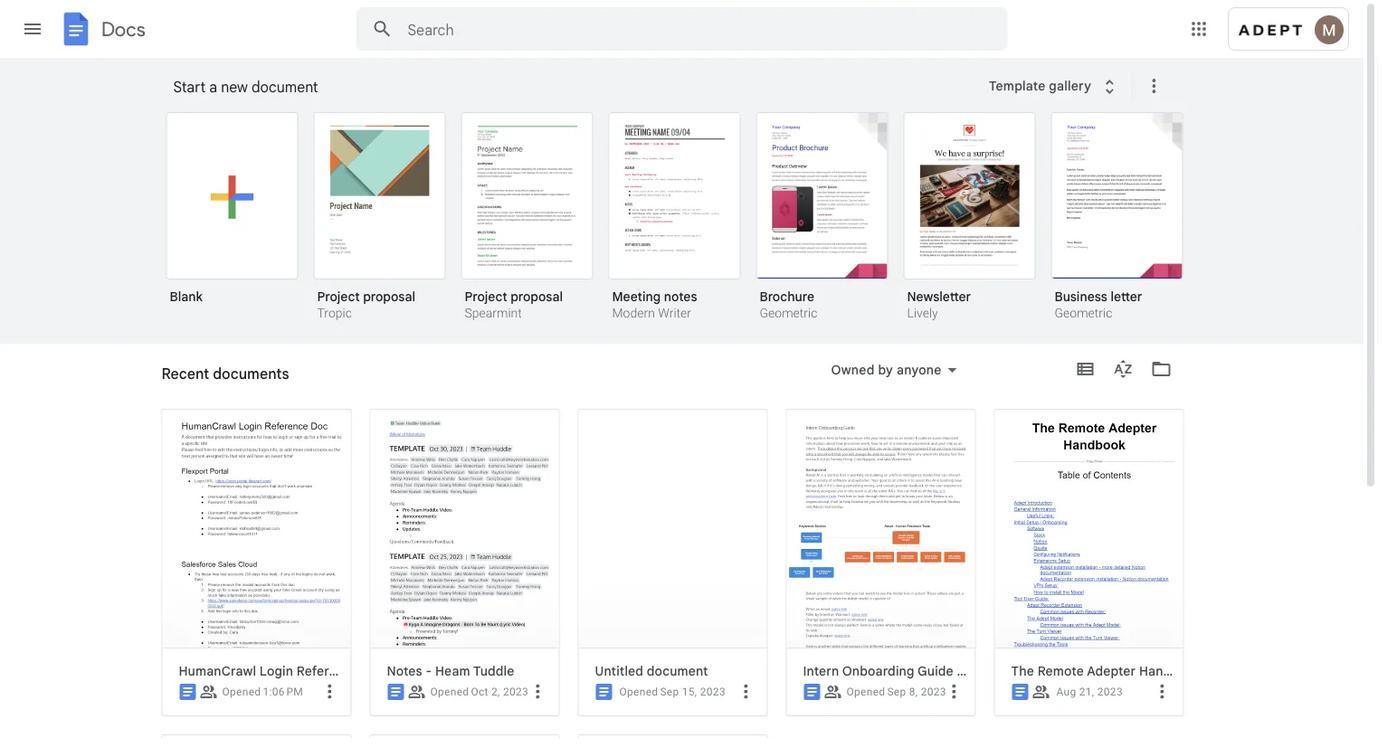 Task type: vqa. For each thing, say whether or not it's contained in the screenshot.
second 2023_la_survey_1_report from right
no



Task type: describe. For each thing, give the bounding box(es) containing it.
meeting
[[612, 289, 661, 305]]

last opened by me 1:06 pm element
[[263, 686, 303, 699]]

opened 1:06 pm
[[222, 686, 303, 699]]

main menu image
[[22, 18, 43, 40]]

owned by anyone button
[[820, 359, 969, 381]]

spearmint
[[465, 306, 522, 321]]

project proposal spearmint
[[465, 289, 563, 321]]

docs
[[101, 17, 145, 41]]

business
[[1055, 289, 1108, 305]]

opened inside untitled document option
[[620, 686, 658, 699]]

brochure geometric
[[760, 289, 818, 321]]

2023 inside the remote adepter handbook option
[[1098, 686, 1123, 699]]

template gallery button
[[978, 70, 1133, 102]]

newsletter lively
[[907, 289, 971, 321]]

the remote adepter handbook option
[[990, 409, 1202, 739]]

new
[[221, 78, 248, 96]]

8,
[[910, 686, 918, 699]]

15,
[[682, 686, 697, 699]]

login
[[260, 664, 293, 679]]

newsletter
[[907, 289, 971, 305]]

recent inside recent documents 'heading'
[[162, 365, 209, 383]]

untitled document option
[[573, 409, 768, 739]]

recent documents list box
[[157, 409, 1203, 739]]

brochure
[[760, 289, 815, 305]]

1:06 pm
[[263, 686, 303, 699]]

intern onboarding guide 2.0 option
[[782, 409, 977, 739]]

by
[[878, 362, 893, 378]]

the remote adepter handbook google docs element
[[1012, 664, 1202, 680]]

documents inside 'heading'
[[213, 365, 289, 383]]

more actions. image
[[1140, 75, 1165, 97]]

sep for sep 15, 2023
[[660, 686, 679, 699]]

gallery
[[1049, 78, 1092, 94]]

notes - heam tuddle google docs element
[[387, 664, 552, 680]]

notes
[[387, 664, 423, 679]]

remote
[[1038, 664, 1084, 679]]

2 project proposal option from the left
[[461, 112, 593, 323]]

21,
[[1080, 686, 1095, 699]]

aug
[[1057, 686, 1077, 699]]

geometric inside business letter geometric
[[1055, 306, 1113, 321]]

opened sep 8, 2023
[[847, 686, 947, 699]]

2 recent documents from the top
[[162, 372, 273, 388]]

guide
[[918, 664, 954, 679]]

opened for intern
[[847, 686, 886, 699]]

project proposal tropic
[[317, 289, 416, 321]]

proposal for project proposal tropic
[[363, 289, 416, 305]]

geometric inside brochure option
[[760, 306, 818, 321]]

search image
[[364, 11, 401, 47]]

Search bar text field
[[408, 21, 963, 39]]

last opened by me sep 8, 2023 element
[[887, 686, 947, 699]]

last opened by me oct 2, 2023 element
[[471, 686, 529, 699]]

template
[[989, 78, 1046, 94]]

owned by anyone
[[831, 362, 942, 378]]

start a new document heading
[[173, 58, 978, 116]]

blank
[[170, 289, 203, 305]]

heam
[[435, 664, 471, 679]]

opened oct 2, 2023
[[430, 686, 529, 699]]

proposal for project proposal spearmint
[[511, 289, 563, 305]]

untitled
[[595, 664, 644, 679]]

opened for notes
[[430, 686, 469, 699]]

the
[[1012, 664, 1035, 679]]

template gallery
[[989, 78, 1092, 94]]

tropic
[[317, 306, 352, 321]]

handbook
[[1140, 664, 1202, 679]]

oct
[[471, 686, 489, 699]]

start
[[173, 78, 206, 96]]

tuddle
[[473, 664, 515, 679]]

start a new document
[[173, 78, 318, 96]]



Task type: locate. For each thing, give the bounding box(es) containing it.
proposal
[[363, 289, 416, 305], [511, 289, 563, 305]]

-
[[426, 664, 432, 679]]

business letter geometric
[[1055, 289, 1143, 321]]

2 proposal from the left
[[511, 289, 563, 305]]

reference
[[297, 664, 359, 679]]

opened
[[222, 686, 261, 699], [430, 686, 469, 699], [620, 686, 658, 699], [847, 686, 886, 699]]

3 2023 from the left
[[921, 686, 947, 699]]

modern
[[612, 306, 655, 321]]

sep inside untitled document option
[[660, 686, 679, 699]]

1 horizontal spatial project
[[465, 289, 508, 305]]

last opened by me aug 21, 2023 element
[[1057, 686, 1123, 699]]

writer
[[658, 306, 692, 321]]

sep left 8,
[[887, 686, 907, 699]]

humancrawl login reference doc google docs element
[[179, 664, 386, 680]]

1 horizontal spatial sep
[[887, 686, 907, 699]]

recent documents heading
[[162, 344, 289, 402]]

untitled document
[[595, 664, 708, 679]]

2023 inside untitled document option
[[700, 686, 726, 699]]

2 2023 from the left
[[700, 686, 726, 699]]

document up opened sep 15, 2023
[[647, 664, 708, 679]]

project inside project proposal spearmint
[[465, 289, 508, 305]]

documents
[[213, 365, 289, 383], [207, 372, 273, 388]]

project inside project proposal tropic
[[317, 289, 360, 305]]

0 vertical spatial document
[[252, 78, 318, 96]]

aug 21, 2023
[[1057, 686, 1123, 699]]

project up "tropic"
[[317, 289, 360, 305]]

1 geometric from the left
[[760, 306, 818, 321]]

opened down the notes - heam tuddle
[[430, 686, 469, 699]]

2 sep from the left
[[887, 686, 907, 699]]

list box containing blank
[[166, 109, 1207, 345]]

1 horizontal spatial proposal
[[511, 289, 563, 305]]

humancrawl
[[179, 664, 256, 679]]

project for project proposal spearmint
[[465, 289, 508, 305]]

4 2023 from the left
[[1098, 686, 1123, 699]]

2023 right 15,
[[700, 686, 726, 699]]

project
[[317, 289, 360, 305], [465, 289, 508, 305]]

proposal inside project proposal tropic
[[363, 289, 416, 305]]

sep
[[660, 686, 679, 699], [887, 686, 907, 699]]

0 horizontal spatial proposal
[[363, 289, 416, 305]]

2 geometric from the left
[[1055, 306, 1113, 321]]

business letter option
[[1051, 112, 1184, 323]]

opened inside intern onboarding guide 2.0 option
[[847, 686, 886, 699]]

document
[[252, 78, 318, 96], [647, 664, 708, 679]]

geometric down business
[[1055, 306, 1113, 321]]

opened inside the notes - heam tuddle "option"
[[430, 686, 469, 699]]

meeting notes option
[[609, 112, 741, 323]]

2023 inside the notes - heam tuddle "option"
[[503, 686, 529, 699]]

opened down onboarding
[[847, 686, 886, 699]]

notes - heam tuddle option
[[365, 409, 560, 739]]

meeting notes modern writer
[[612, 289, 697, 321]]

0 horizontal spatial sep
[[660, 686, 679, 699]]

1 proposal from the left
[[363, 289, 416, 305]]

newsletter option
[[904, 112, 1036, 323]]

2.0
[[957, 664, 977, 679]]

2023 right 8,
[[921, 686, 947, 699]]

document right new
[[252, 78, 318, 96]]

1 recent from the top
[[162, 365, 209, 383]]

opened down untitled document at the bottom of the page
[[620, 686, 658, 699]]

letter
[[1111, 289, 1143, 305]]

document inside start a new document heading
[[252, 78, 318, 96]]

0 horizontal spatial project proposal option
[[314, 112, 446, 323]]

1 horizontal spatial geometric
[[1055, 306, 1113, 321]]

1 horizontal spatial document
[[647, 664, 708, 679]]

2023 down the adepter
[[1098, 686, 1123, 699]]

sep for sep 8, 2023
[[887, 686, 907, 699]]

last opened by me sep 15, 2023 element
[[660, 686, 726, 699]]

brochure option
[[756, 112, 888, 323]]

0 horizontal spatial geometric
[[760, 306, 818, 321]]

opened inside humancrawl login reference doc option
[[222, 686, 261, 699]]

list box
[[166, 109, 1207, 345]]

recent
[[162, 365, 209, 383], [162, 372, 203, 388]]

3 opened from the left
[[620, 686, 658, 699]]

recent documents
[[162, 365, 289, 383], [162, 372, 273, 388]]

4 opened from the left
[[847, 686, 886, 699]]

onboarding
[[842, 664, 915, 679]]

2,
[[492, 686, 500, 699]]

sep left 15,
[[660, 686, 679, 699]]

proposal inside project proposal spearmint
[[511, 289, 563, 305]]

1 project from the left
[[317, 289, 360, 305]]

notes
[[664, 289, 697, 305]]

2023 for opened oct 2, 2023
[[503, 686, 529, 699]]

1 sep from the left
[[660, 686, 679, 699]]

geometric
[[760, 306, 818, 321], [1055, 306, 1113, 321]]

document inside untitled document google docs element
[[647, 664, 708, 679]]

1 vertical spatial document
[[647, 664, 708, 679]]

intern
[[803, 664, 839, 679]]

the remote adepter handbook
[[1012, 664, 1202, 679]]

2023 for opened sep 8, 2023
[[921, 686, 947, 699]]

project for project proposal tropic
[[317, 289, 360, 305]]

a
[[209, 78, 217, 96]]

project up spearmint
[[465, 289, 508, 305]]

blank option
[[166, 112, 298, 318]]

untitled document google docs element
[[595, 664, 760, 680]]

notes - heam tuddle
[[387, 664, 515, 679]]

2 recent from the top
[[162, 372, 203, 388]]

intern onboarding guide 2.0
[[803, 664, 977, 679]]

None search field
[[356, 7, 1008, 51]]

2023 for opened sep 15, 2023
[[700, 686, 726, 699]]

anyone
[[897, 362, 942, 378]]

1 recent documents from the top
[[162, 365, 289, 383]]

1 opened from the left
[[222, 686, 261, 699]]

2023
[[503, 686, 529, 699], [700, 686, 726, 699], [921, 686, 947, 699], [1098, 686, 1123, 699]]

2 opened from the left
[[430, 686, 469, 699]]

sep inside intern onboarding guide 2.0 option
[[887, 686, 907, 699]]

0 horizontal spatial project
[[317, 289, 360, 305]]

0 horizontal spatial document
[[252, 78, 318, 96]]

opened down humancrawl at the bottom of page
[[222, 686, 261, 699]]

1 2023 from the left
[[503, 686, 529, 699]]

geometric down "brochure"
[[760, 306, 818, 321]]

lively
[[907, 306, 938, 321]]

intern onboarding guide 2.0 google docs element
[[803, 664, 977, 680]]

project proposal option
[[314, 112, 446, 323], [461, 112, 593, 323]]

owned
[[831, 362, 875, 378]]

opened for humancrawl
[[222, 686, 261, 699]]

humancrawl login reference doc
[[179, 664, 386, 679]]

doc
[[362, 664, 386, 679]]

docs link
[[58, 11, 145, 51]]

1 horizontal spatial project proposal option
[[461, 112, 593, 323]]

humancrawl login reference doc option
[[157, 409, 386, 739]]

1 project proposal option from the left
[[314, 112, 446, 323]]

2023 right 2,
[[503, 686, 529, 699]]

opened sep 15, 2023
[[620, 686, 726, 699]]

2023 inside intern onboarding guide 2.0 option
[[921, 686, 947, 699]]

2 project from the left
[[465, 289, 508, 305]]

adepter
[[1087, 664, 1136, 679]]



